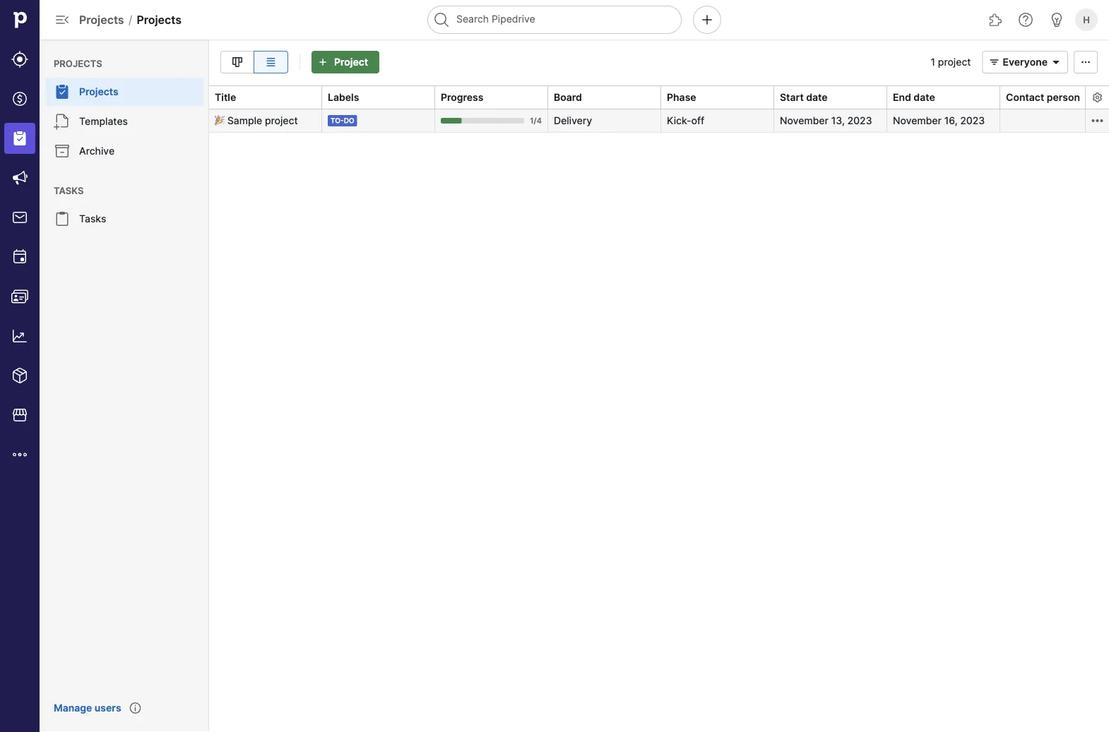 Task type: locate. For each thing, give the bounding box(es) containing it.
november down start date
[[780, 115, 829, 127]]

progress
[[441, 91, 484, 103]]

quick help image
[[1017, 11, 1034, 28]]

2 color primary image from the left
[[1077, 57, 1094, 68]]

/ right menu toggle image
[[128, 13, 132, 26]]

november down end date
[[893, 115, 942, 127]]

campaigns image
[[11, 170, 28, 187]]

phase button
[[661, 86, 774, 109]]

project
[[334, 56, 368, 68]]

1 inside row
[[530, 116, 534, 125]]

1 for 1 / 4
[[530, 116, 534, 125]]

2 date from the left
[[914, 91, 935, 103]]

2 2023 from the left
[[960, 115, 985, 127]]

color primary image
[[986, 57, 1003, 68], [1077, 57, 1094, 68]]

color undefined image right deals image
[[54, 83, 71, 100]]

1 horizontal spatial /
[[534, 116, 537, 125]]

color undefined image inside projects link
[[54, 83, 71, 100]]

1 vertical spatial tasks
[[79, 213, 106, 225]]

2 color undefined image from the top
[[54, 113, 71, 130]]

kick-off
[[667, 115, 704, 127]]

manage users button
[[45, 696, 130, 721]]

1 up end date button
[[931, 56, 935, 68]]

0 horizontal spatial 1
[[530, 116, 534, 125]]

1 row from the top
[[209, 85, 1109, 110]]

start date
[[780, 91, 828, 103]]

1 project
[[931, 56, 971, 68]]

quick add image
[[699, 11, 716, 28]]

0 vertical spatial 1
[[931, 56, 935, 68]]

color undefined image inside templates link
[[54, 113, 71, 130]]

1 2023 from the left
[[847, 115, 872, 127]]

date
[[806, 91, 828, 103], [914, 91, 935, 103]]

board image
[[229, 57, 246, 68]]

1 color primary image from the left
[[986, 57, 1003, 68]]

0 horizontal spatial november
[[780, 115, 829, 127]]

row containing 🎉  sample project
[[209, 110, 1109, 132]]

/
[[128, 13, 132, 26], [534, 116, 537, 125]]

1 november from the left
[[780, 115, 829, 127]]

projects image
[[11, 130, 28, 147]]

row containing title
[[209, 85, 1109, 110]]

1 vertical spatial project
[[265, 115, 298, 127]]

project up end date button
[[938, 56, 971, 68]]

2023
[[847, 115, 872, 127], [960, 115, 985, 127]]

row
[[209, 85, 1109, 110], [209, 110, 1109, 132]]

1 horizontal spatial color primary image
[[1077, 57, 1094, 68]]

0 vertical spatial color undefined image
[[54, 83, 71, 100]]

templates
[[79, 116, 128, 128]]

1 horizontal spatial project
[[938, 56, 971, 68]]

date inside end date button
[[914, 91, 935, 103]]

row up kick- on the right of page
[[209, 85, 1109, 110]]

1 / 4
[[530, 116, 542, 125]]

projects
[[79, 13, 124, 26], [137, 13, 182, 26], [54, 58, 102, 69], [79, 86, 118, 98]]

color undefined image
[[54, 83, 71, 100], [54, 113, 71, 130], [54, 211, 71, 227]]

projects link
[[45, 78, 203, 106]]

1 horizontal spatial date
[[914, 91, 935, 103]]

start
[[780, 91, 804, 103]]

1 for 1 project
[[931, 56, 935, 68]]

grid
[[209, 85, 1109, 133]]

2 row from the top
[[209, 110, 1109, 132]]

3 color undefined image from the top
[[54, 211, 71, 227]]

h button
[[1072, 6, 1101, 34]]

16,
[[944, 115, 958, 127]]

2 november from the left
[[893, 115, 942, 127]]

sample
[[227, 115, 262, 127]]

project down title 'button'
[[265, 115, 298, 127]]

menu item
[[0, 119, 40, 158]]

1 left the 4
[[530, 116, 534, 125]]

1 date from the left
[[806, 91, 828, 103]]

0 horizontal spatial 2023
[[847, 115, 872, 127]]

date for end date
[[914, 91, 935, 103]]

color undefined image for templates
[[54, 113, 71, 130]]

color primary inverted image
[[314, 57, 331, 68]]

/ inside row
[[534, 116, 537, 125]]

contact person button
[[1000, 86, 1109, 109]]

Search Pipedrive field
[[427, 6, 682, 34]]

1 horizontal spatial november
[[893, 115, 942, 127]]

2023 right 16,
[[960, 115, 985, 127]]

sales assistant image
[[1048, 11, 1065, 28]]

color undefined image right sales inbox icon
[[54, 211, 71, 227]]

tasks
[[54, 185, 84, 196], [79, 213, 106, 225]]

menu
[[0, 0, 40, 733], [40, 40, 209, 733]]

color primary image right color primary image
[[1077, 57, 1094, 68]]

november
[[780, 115, 829, 127], [893, 115, 942, 127]]

row for menu containing projects
[[209, 110, 1109, 132]]

1 horizontal spatial 2023
[[960, 115, 985, 127]]

archive link
[[45, 137, 203, 165]]

1 vertical spatial /
[[534, 116, 537, 125]]

project
[[938, 56, 971, 68], [265, 115, 298, 127]]

row down phase
[[209, 110, 1109, 132]]

contact person
[[1006, 91, 1080, 103]]

/ left delivery
[[534, 116, 537, 125]]

date inside the start date button
[[806, 91, 828, 103]]

tasks down color undefined icon
[[54, 185, 84, 196]]

color undefined image inside tasks link
[[54, 211, 71, 227]]

color undefined image up color undefined icon
[[54, 113, 71, 130]]

color primary image right 1 project
[[986, 57, 1003, 68]]

date right end on the top of page
[[914, 91, 935, 103]]

progress button
[[435, 86, 548, 109]]

1 color undefined image from the top
[[54, 83, 71, 100]]

0 horizontal spatial date
[[806, 91, 828, 103]]

home image
[[9, 9, 30, 30]]

person
[[1047, 91, 1080, 103]]

0 horizontal spatial color primary image
[[986, 57, 1003, 68]]

2 vertical spatial color undefined image
[[54, 211, 71, 227]]

1 vertical spatial 1
[[530, 116, 534, 125]]

tasks down archive
[[79, 213, 106, 225]]

2023 right 13,
[[847, 115, 872, 127]]

1
[[931, 56, 935, 68], [530, 116, 534, 125]]

1 horizontal spatial 1
[[931, 56, 935, 68]]

date for start date
[[806, 91, 828, 103]]

november 13, 2023
[[780, 115, 872, 127]]

date up november 13, 2023
[[806, 91, 828, 103]]

0 vertical spatial /
[[128, 13, 132, 26]]

1 vertical spatial color undefined image
[[54, 113, 71, 130]]

november 16, 2023
[[893, 115, 985, 127]]

0 vertical spatial project
[[938, 56, 971, 68]]

0 horizontal spatial /
[[128, 13, 132, 26]]

deals image
[[11, 90, 28, 107]]

2023 for november 16, 2023
[[960, 115, 985, 127]]



Task type: vqa. For each thing, say whether or not it's contained in the screenshot.
Save changes
no



Task type: describe. For each thing, give the bounding box(es) containing it.
templates link
[[45, 107, 203, 136]]

color secondary image
[[1092, 92, 1103, 103]]

menu containing projects
[[40, 40, 209, 733]]

manage users
[[54, 703, 121, 715]]

project button
[[312, 51, 379, 73]]

color undefined image for projects
[[54, 83, 71, 100]]

h
[[1083, 14, 1090, 25]]

0 horizontal spatial project
[[265, 115, 298, 127]]

november for november 13, 2023
[[780, 115, 829, 127]]

board
[[554, 91, 582, 103]]

delivery
[[554, 115, 592, 127]]

2023 for november 13, 2023
[[847, 115, 872, 127]]

menu toggle image
[[54, 11, 71, 28]]

products image
[[11, 367, 28, 384]]

sales inbox image
[[11, 209, 28, 226]]

projects inside menu item
[[79, 86, 118, 98]]

/ for 1
[[534, 116, 537, 125]]

13,
[[831, 115, 845, 127]]

end date button
[[887, 86, 1000, 109]]

🎉  sample project link
[[215, 113, 298, 128]]

end date
[[893, 91, 935, 103]]

labels button
[[322, 86, 434, 109]]

more image
[[11, 446, 28, 463]]

tasks link
[[45, 205, 203, 233]]

contacts image
[[11, 288, 28, 305]]

color secondary image
[[1089, 112, 1106, 129]]

phase
[[667, 91, 696, 103]]

users
[[95, 703, 121, 715]]

color undefined image for tasks
[[54, 211, 71, 227]]

november for november 16, 2023
[[893, 115, 942, 127]]

everyone button
[[982, 51, 1068, 73]]

off
[[691, 115, 704, 127]]

0 vertical spatial tasks
[[54, 185, 84, 196]]

start date button
[[774, 86, 887, 109]]

title
[[215, 91, 236, 103]]

list image
[[262, 57, 279, 68]]

insights image
[[11, 328, 28, 345]]

labels
[[328, 91, 359, 103]]

archive
[[79, 145, 115, 157]]

contact
[[1006, 91, 1044, 103]]

projects / projects
[[79, 13, 182, 26]]

🎉
[[215, 115, 225, 127]]

color undefined image
[[54, 143, 71, 160]]

4
[[537, 116, 542, 125]]

grid containing title
[[209, 85, 1109, 133]]

activities image
[[11, 249, 28, 266]]

/ for projects
[[128, 13, 132, 26]]

color primary image inside everyone button
[[986, 57, 1003, 68]]

row for "projects" menu item
[[209, 85, 1109, 110]]

leads image
[[11, 51, 28, 68]]

kick-
[[667, 115, 691, 127]]

info image
[[130, 703, 141, 714]]

🎉  sample project
[[215, 115, 298, 127]]

manage
[[54, 703, 92, 715]]

everyone
[[1003, 56, 1048, 68]]

marketplace image
[[11, 407, 28, 424]]

board button
[[548, 86, 661, 109]]

end
[[893, 91, 911, 103]]

color primary image
[[1048, 57, 1065, 68]]

title button
[[209, 86, 321, 109]]

projects menu item
[[40, 78, 209, 106]]



